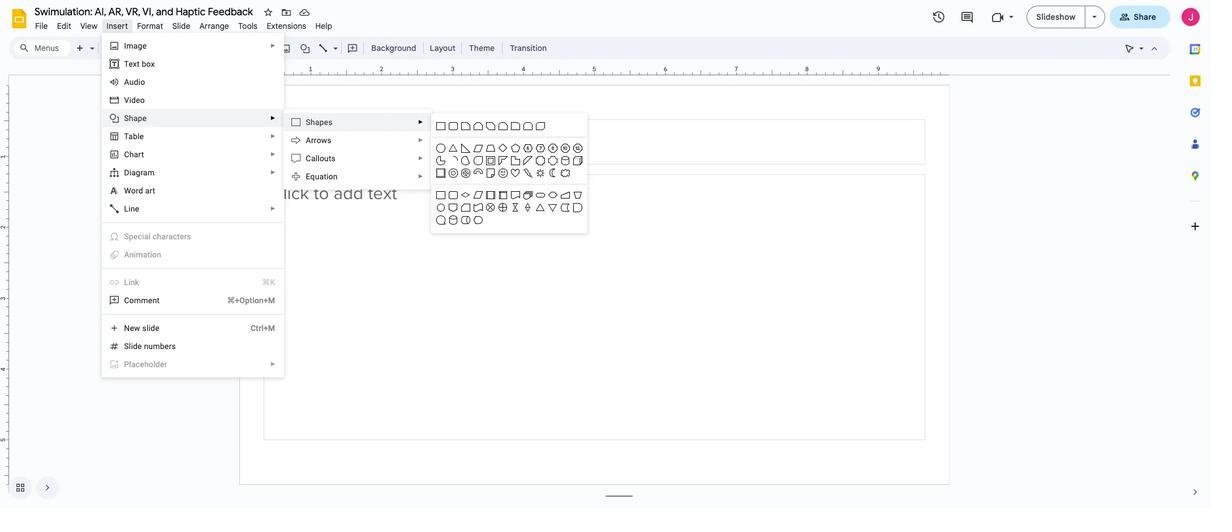 Task type: describe. For each thing, give the bounding box(es) containing it.
chart h element
[[124, 150, 147, 159]]

edit
[[57, 21, 71, 31]]

trapezoid image
[[485, 142, 497, 154]]

line q element
[[124, 204, 143, 213]]

⌘k
[[262, 278, 275, 287]]

link k element
[[124, 278, 143, 287]]

tools menu item
[[234, 19, 262, 33]]

snip single corner rectangle image
[[460, 120, 472, 132]]

e
[[138, 342, 142, 351]]

flowchart: process image
[[435, 189, 447, 201]]

text box t element
[[124, 59, 158, 68]]

spe
[[124, 232, 138, 241]]

heptagon image
[[534, 142, 547, 154]]

ord
[[131, 186, 143, 195]]

slide
[[172, 21, 190, 31]]

⌘+option+m element
[[213, 295, 275, 306]]

snip diagonal corner rectangle image
[[485, 120, 497, 132]]

3 row from the top
[[435, 154, 584, 167]]

hape
[[129, 114, 147, 123]]

format
[[137, 21, 163, 31]]

flowchart: multidocument image
[[522, 189, 534, 201]]

audio u element
[[124, 78, 148, 87]]

d
[[124, 168, 129, 177]]

h
[[129, 150, 134, 159]]

snip and round single corner rectangle image
[[497, 120, 509, 132]]

b
[[133, 132, 138, 141]]

dio
[[134, 78, 145, 87]]

c for h
[[124, 150, 129, 159]]

flowchart: direct access storage image
[[460, 214, 472, 226]]

flowchart: display image
[[472, 214, 485, 226]]

round single corner rectangle image
[[509, 120, 522, 132]]

5 row from the top
[[435, 189, 584, 201]]

extensions
[[267, 21, 306, 31]]

ta b le
[[124, 132, 144, 141]]

slideshow
[[1036, 12, 1075, 22]]

oval image
[[435, 142, 447, 154]]

flowchart: manual operation image
[[572, 189, 584, 201]]

Rename text field
[[31, 5, 259, 18]]

flowchart: document image
[[509, 189, 522, 201]]

menu item containing spe
[[109, 231, 275, 242]]

callouts c element
[[306, 154, 339, 163]]

flowchart: delay image
[[572, 201, 584, 214]]

e quation
[[306, 172, 338, 181]]

new slide with layout image
[[87, 41, 95, 45]]

flowchart: decision image
[[460, 189, 472, 201]]

flowchart: terminator image
[[534, 189, 547, 201]]

diamond image
[[497, 142, 509, 154]]

flowchart: sequential access storage image
[[435, 214, 447, 226]]

round diagonal corner rectangle image
[[534, 120, 547, 132]]

shapes s element
[[306, 118, 336, 127]]

3 cell from the left
[[559, 214, 572, 226]]

ial
[[142, 232, 151, 241]]

equation e element
[[306, 172, 341, 181]]

octagon image
[[547, 142, 559, 154]]

donut image
[[447, 167, 460, 179]]

c
[[138, 232, 142, 241]]

nimation
[[129, 250, 161, 259]]

heart image
[[509, 167, 522, 179]]

flowchart: predefined process image
[[485, 189, 497, 201]]

triangle image
[[447, 142, 460, 154]]

insert image image
[[279, 40, 292, 56]]

v ideo
[[124, 96, 145, 105]]

co m ment
[[124, 296, 160, 305]]

p laceholder
[[124, 360, 167, 369]]

theme button
[[464, 40, 500, 57]]

tab list inside menu bar banner
[[1179, 33, 1211, 476]]

⌘k element
[[248, 277, 275, 288]]

placeholder p element
[[124, 360, 170, 369]]

1 row from the top
[[435, 120, 584, 132]]

start slideshow (⌘+enter) image
[[1092, 16, 1096, 18]]

folded corner image
[[485, 167, 497, 179]]

sun image
[[534, 167, 547, 179]]

parallelogram image
[[472, 142, 485, 154]]

box
[[142, 59, 155, 68]]

flowchart: data image
[[472, 189, 485, 201]]

ment
[[141, 296, 160, 305]]

w ord art
[[124, 186, 155, 195]]

k
[[135, 278, 139, 287]]

lin k
[[124, 278, 139, 287]]

► for mage
[[270, 42, 276, 49]]

le
[[138, 132, 144, 141]]

flowchart: summing junction image
[[485, 201, 497, 214]]

slid e numbers
[[124, 342, 176, 351]]

cloud image
[[559, 167, 572, 179]]

s hapes
[[306, 118, 333, 127]]

art for w ord art
[[145, 186, 155, 195]]

navigation inside 'application'
[[0, 467, 59, 508]]

right triangle image
[[460, 142, 472, 154]]

► for hape
[[270, 115, 276, 121]]

file menu item
[[31, 19, 52, 33]]

flowchart: punched tape image
[[472, 201, 485, 214]]

menu bar inside menu bar banner
[[31, 15, 337, 33]]

word art w element
[[124, 186, 159, 195]]

share
[[1134, 12, 1156, 22]]

file
[[35, 21, 48, 31]]

iagram
[[129, 168, 155, 177]]

a for u
[[124, 78, 129, 87]]

share button
[[1109, 6, 1170, 28]]

menu bar banner
[[0, 0, 1211, 508]]

smiley face image
[[497, 167, 509, 179]]

"no" symbol image
[[460, 167, 472, 179]]

chord image
[[460, 154, 472, 167]]

cross image
[[534, 154, 547, 167]]

n
[[124, 324, 130, 333]]

extensions menu item
[[262, 19, 311, 33]]

slide
[[142, 324, 159, 333]]

Menus field
[[14, 40, 71, 56]]

► for hapes
[[418, 119, 423, 125]]

flowchart: collate image
[[509, 201, 522, 214]]

mage
[[126, 41, 147, 50]]

arrows a element
[[306, 136, 335, 145]]

animation a element
[[124, 250, 165, 259]]

layout button
[[426, 40, 459, 57]]

d iagram
[[124, 168, 155, 177]]

► for quation
[[418, 173, 423, 179]]

mode and view toolbar
[[1120, 37, 1163, 59]]

menu containing i
[[86, 0, 284, 377]]

format menu item
[[133, 19, 168, 33]]

rounded rectangle image
[[447, 120, 460, 132]]

decagon image
[[559, 142, 572, 154]]



Task type: locate. For each thing, give the bounding box(es) containing it.
a rrows
[[306, 136, 331, 145]]

view
[[80, 21, 98, 31]]

transition button
[[505, 40, 552, 57]]

t ext box
[[124, 59, 155, 68]]

flowchart: internal storage image
[[497, 189, 509, 201]]

laceholder
[[129, 360, 167, 369]]

insert menu item
[[102, 19, 133, 33]]

a nimation
[[124, 250, 161, 259]]

pie image
[[435, 154, 447, 167]]

menu item
[[109, 231, 275, 242], [109, 249, 275, 260], [103, 273, 284, 291], [103, 355, 284, 373]]

art right the ord
[[145, 186, 155, 195]]

1 vertical spatial art
[[145, 186, 155, 195]]

moon image
[[547, 167, 559, 179]]

row
[[435, 120, 584, 132], [435, 142, 584, 154], [435, 154, 584, 167], [435, 167, 584, 179], [435, 189, 584, 201], [435, 201, 584, 214], [435, 214, 584, 226]]

menu item containing lin
[[103, 273, 284, 291]]

menu item up nimation
[[109, 231, 275, 242]]

0 vertical spatial art
[[134, 150, 144, 159]]

► for laceholder
[[270, 361, 276, 367]]

tools
[[238, 21, 258, 31]]

c for allouts
[[306, 154, 311, 163]]

menu item up ment
[[103, 273, 284, 291]]

block arc image
[[472, 167, 485, 179]]

menu item down numbers
[[103, 355, 284, 373]]

4 row from the top
[[435, 167, 584, 179]]

menu
[[86, 0, 284, 377], [284, 109, 432, 190], [431, 113, 588, 233]]

l shape image
[[509, 154, 522, 167]]

theme
[[469, 43, 495, 53]]

ctrl+m
[[251, 324, 275, 333]]

new slide n element
[[124, 324, 163, 333]]

help menu item
[[311, 19, 337, 33]]

cell down flowchart: manual input image
[[559, 214, 572, 226]]

i
[[124, 41, 126, 50]]

video v element
[[124, 96, 148, 105]]

main toolbar
[[70, 40, 552, 57]]

ta
[[124, 132, 133, 141]]

edit menu item
[[52, 19, 76, 33]]

transition
[[510, 43, 547, 53]]

line
[[124, 204, 139, 213]]

image i element
[[124, 41, 150, 50]]

a for nimation
[[124, 250, 129, 259]]

special characters c element
[[124, 232, 195, 241]]

cell right flowchart: direct access storage image
[[485, 214, 497, 226]]

slide numbers e element
[[124, 342, 179, 351]]

menu item containing p
[[103, 355, 284, 373]]

art up d iagram
[[134, 150, 144, 159]]

menu bar
[[31, 15, 337, 33]]

p
[[124, 360, 129, 369]]

menu item containing a
[[109, 249, 275, 260]]

i mage
[[124, 41, 147, 50]]

comment m element
[[124, 296, 163, 305]]

menu containing s
[[284, 109, 432, 190]]

a left dio
[[124, 78, 129, 87]]

cell down the flowchart: manual operation icon in the left of the page
[[572, 214, 584, 226]]

cell down the flowchart: terminator image
[[534, 214, 547, 226]]

quation
[[310, 172, 338, 181]]

1 cell from the left
[[485, 214, 497, 226]]

ew
[[130, 324, 140, 333]]

characters
[[153, 232, 191, 241]]

flowchart: stored data image
[[559, 201, 572, 214]]

6 row from the top
[[435, 201, 584, 214]]

v
[[124, 96, 129, 105]]

rectangle image
[[435, 120, 447, 132]]

0 horizontal spatial art
[[134, 150, 144, 159]]

shape s element
[[124, 114, 150, 123]]

flowchart: or image
[[497, 201, 509, 214]]

w
[[124, 186, 131, 195]]

1 vertical spatial a
[[306, 136, 311, 145]]

a u dio
[[124, 78, 145, 87]]

n ew slide
[[124, 324, 159, 333]]

regular pentagon image
[[509, 142, 522, 154]]

slid
[[124, 342, 138, 351]]

plaque image
[[547, 154, 559, 167]]

application
[[0, 0, 1211, 508]]

arrange
[[199, 21, 229, 31]]

7 row from the top
[[435, 214, 584, 226]]

c up d
[[124, 150, 129, 159]]

1 horizontal spatial art
[[145, 186, 155, 195]]

► for rrows
[[418, 137, 423, 143]]

snip same side corner rectangle image
[[472, 120, 485, 132]]

0 vertical spatial a
[[124, 78, 129, 87]]

flowchart: extract image
[[534, 201, 547, 214]]

2 row from the top
[[435, 142, 584, 154]]

live pointer settings image
[[1136, 41, 1144, 45]]

half frame image
[[497, 154, 509, 167]]

lightning bolt image
[[522, 167, 534, 179]]

tab list
[[1179, 33, 1211, 476]]

slide menu item
[[168, 19, 195, 33]]

navigation
[[0, 467, 59, 508]]

4 cell from the left
[[572, 214, 584, 226]]

lin
[[124, 278, 135, 287]]

diagonal stripe image
[[522, 154, 534, 167]]

table b element
[[124, 132, 147, 141]]

t
[[124, 59, 129, 68]]

► for allouts
[[418, 155, 423, 161]]

flowchart: sort image
[[522, 201, 534, 214]]

u
[[129, 78, 134, 87]]

ctrl+m element
[[237, 323, 275, 334]]

flowchart: alternate process image
[[447, 189, 460, 201]]

s hape
[[124, 114, 147, 123]]

rrows
[[311, 136, 331, 145]]

background
[[371, 43, 416, 53]]

dodecagon image
[[572, 142, 584, 154]]

c up e
[[306, 154, 311, 163]]

flowchart: manual input image
[[559, 189, 572, 201]]

1 horizontal spatial s
[[306, 118, 311, 127]]

menu bar containing file
[[31, 15, 337, 33]]

menu item down characters
[[109, 249, 275, 260]]

2 cell from the left
[[534, 214, 547, 226]]

► for iagram
[[270, 169, 276, 175]]

view menu item
[[76, 19, 102, 33]]

a down s hapes
[[306, 136, 311, 145]]

help
[[315, 21, 332, 31]]

insert
[[107, 21, 128, 31]]

application containing slideshow
[[0, 0, 1211, 508]]

shape image
[[299, 40, 312, 56]]

0 horizontal spatial c
[[124, 150, 129, 159]]

co
[[124, 296, 134, 305]]

s up a rrows
[[306, 118, 311, 127]]

s down v
[[124, 114, 129, 123]]

flowchart: off-page connector image
[[447, 201, 460, 214]]

►
[[270, 42, 276, 49], [270, 115, 276, 121], [418, 119, 423, 125], [270, 133, 276, 139], [418, 137, 423, 143], [270, 151, 276, 157], [418, 155, 423, 161], [270, 169, 276, 175], [418, 173, 423, 179], [270, 205, 276, 212], [270, 361, 276, 367]]

art for c h art
[[134, 150, 144, 159]]

ext
[[129, 59, 140, 68]]

a for rrows
[[306, 136, 311, 145]]

cell
[[485, 214, 497, 226], [534, 214, 547, 226], [559, 214, 572, 226], [572, 214, 584, 226]]

cube image
[[572, 154, 584, 167]]

s
[[124, 114, 129, 123], [306, 118, 311, 127]]

flowchart: card image
[[460, 201, 472, 214]]

background button
[[366, 40, 421, 57]]

teardrop image
[[472, 154, 485, 167]]

arc image
[[447, 154, 460, 167]]

s for hapes
[[306, 118, 311, 127]]

1 horizontal spatial c
[[306, 154, 311, 163]]

a
[[124, 78, 129, 87], [306, 136, 311, 145], [124, 250, 129, 259]]

allouts
[[311, 154, 336, 163]]

0 horizontal spatial s
[[124, 114, 129, 123]]

flowchart: magnetic disk image
[[447, 214, 460, 226]]

slideshow button
[[1027, 6, 1085, 28]]

numbers
[[144, 342, 176, 351]]

c h art
[[124, 150, 144, 159]]

diagram d element
[[124, 168, 158, 177]]

m
[[134, 296, 141, 305]]

hexagon image
[[522, 142, 534, 154]]

a down spe
[[124, 250, 129, 259]]

arrange menu item
[[195, 19, 234, 33]]

round same side corner rectangle image
[[522, 120, 534, 132]]

spe c ial characters
[[124, 232, 191, 241]]

s for hape
[[124, 114, 129, 123]]

c allouts
[[306, 154, 336, 163]]

c
[[124, 150, 129, 159], [306, 154, 311, 163]]

flowchart: preparation image
[[547, 189, 559, 201]]

flowchart: merge image
[[547, 201, 559, 214]]

hapes
[[311, 118, 333, 127]]

2 vertical spatial a
[[124, 250, 129, 259]]

layout
[[430, 43, 456, 53]]

can image
[[559, 154, 572, 167]]

Star checkbox
[[260, 5, 276, 20]]

⌘+option+m
[[227, 296, 275, 305]]

bevel image
[[435, 167, 447, 179]]

e
[[306, 172, 310, 181]]

flowchart: connector image
[[435, 201, 447, 214]]

art
[[134, 150, 144, 159], [145, 186, 155, 195]]

frame image
[[485, 154, 497, 167]]

ideo
[[129, 96, 145, 105]]



Task type: vqa. For each thing, say whether or not it's contained in the screenshot.
the top Linked
no



